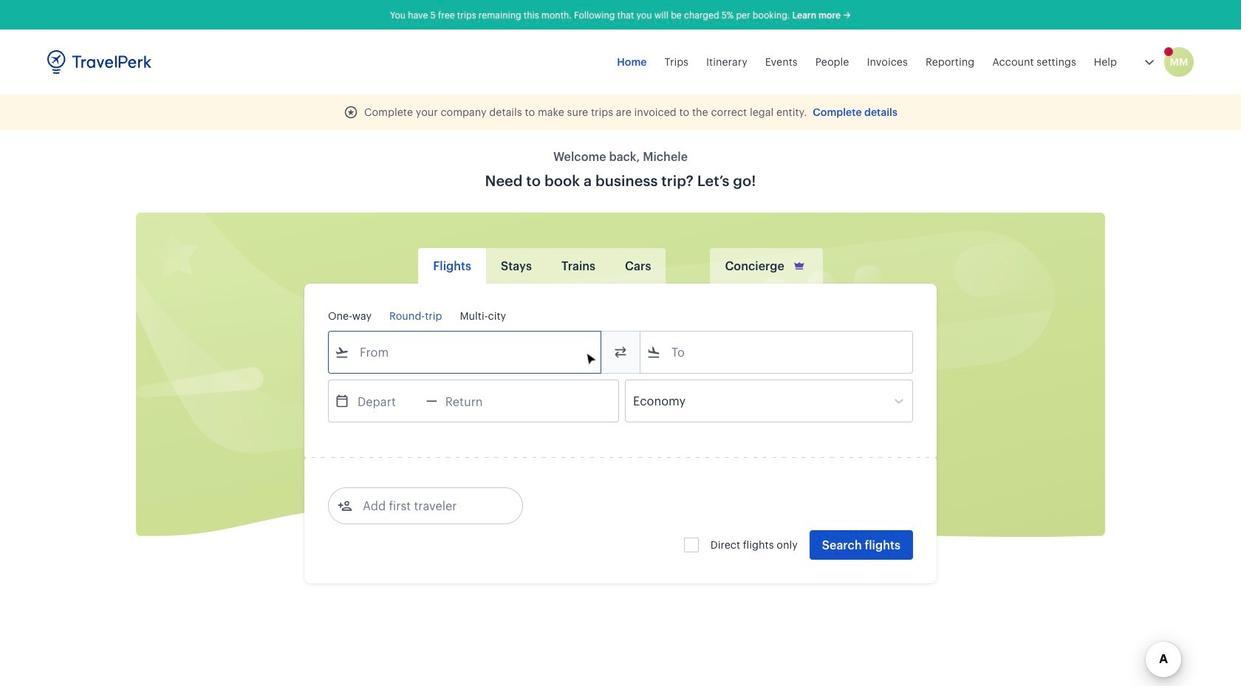 Task type: vqa. For each thing, say whether or not it's contained in the screenshot.
from search field
yes



Task type: locate. For each thing, give the bounding box(es) containing it.
Depart text field
[[350, 381, 426, 422]]



Task type: describe. For each thing, give the bounding box(es) containing it.
From search field
[[350, 341, 582, 364]]

To search field
[[661, 341, 894, 364]]

Add first traveler search field
[[353, 494, 506, 518]]

Return text field
[[437, 381, 514, 422]]



